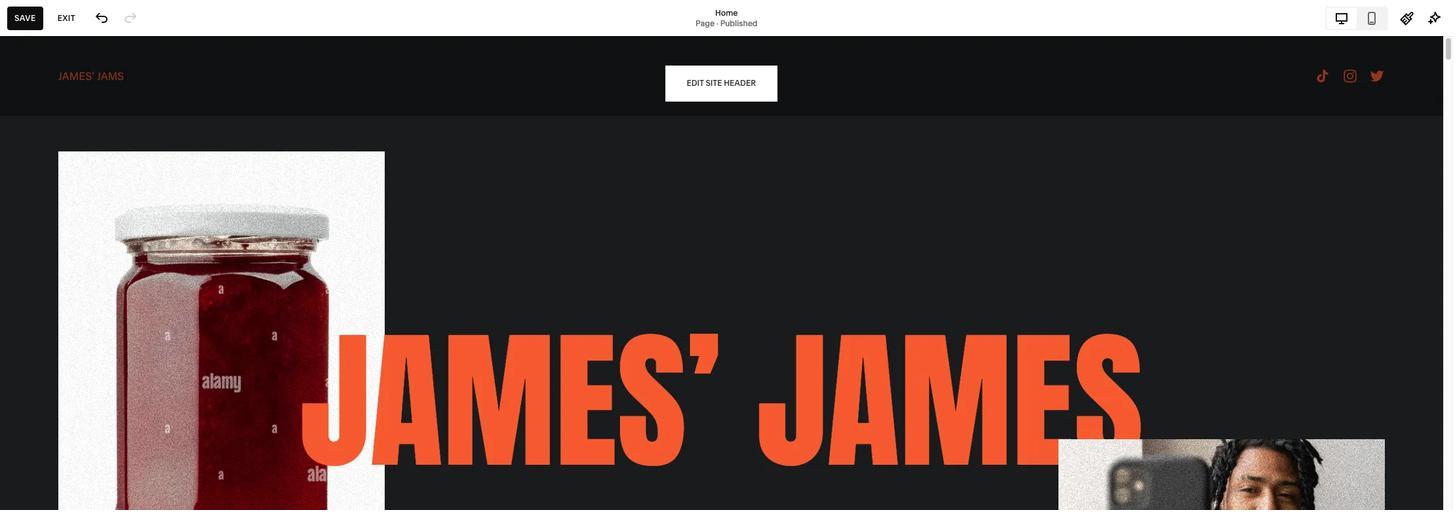 Task type: describe. For each thing, give the bounding box(es) containing it.
analytics link
[[22, 175, 146, 191]]

analytics
[[22, 176, 68, 189]]

website
[[22, 81, 63, 94]]

asset
[[22, 375, 50, 389]]

home
[[716, 8, 738, 17]]

asset library
[[22, 375, 87, 389]]

settings link
[[22, 398, 146, 414]]

peterson
[[79, 465, 112, 475]]

page
[[696, 18, 715, 28]]

exit button
[[50, 6, 83, 30]]

scheduling link
[[22, 199, 146, 214]]

home page · published
[[696, 8, 758, 28]]

contacts
[[22, 152, 67, 165]]

selling
[[22, 105, 56, 118]]

exit
[[58, 13, 76, 23]]



Task type: locate. For each thing, give the bounding box(es) containing it.
scheduling
[[22, 199, 78, 212]]

published
[[721, 18, 758, 28]]

selling link
[[22, 104, 146, 120]]

·
[[717, 18, 719, 28]]

james.peterson1902@gmail.com
[[52, 476, 173, 486]]

james
[[52, 465, 77, 475]]

save button
[[7, 6, 43, 30]]

settings
[[22, 399, 63, 412]]

contacts link
[[22, 151, 146, 167]]

library
[[52, 375, 87, 389]]

james peterson james.peterson1902@gmail.com
[[52, 465, 173, 486]]

tab list
[[1327, 8, 1387, 29]]

asset library link
[[22, 375, 146, 390]]

website link
[[22, 81, 146, 96]]

save
[[14, 13, 36, 23]]



Task type: vqa. For each thing, say whether or not it's contained in the screenshot.
in
no



